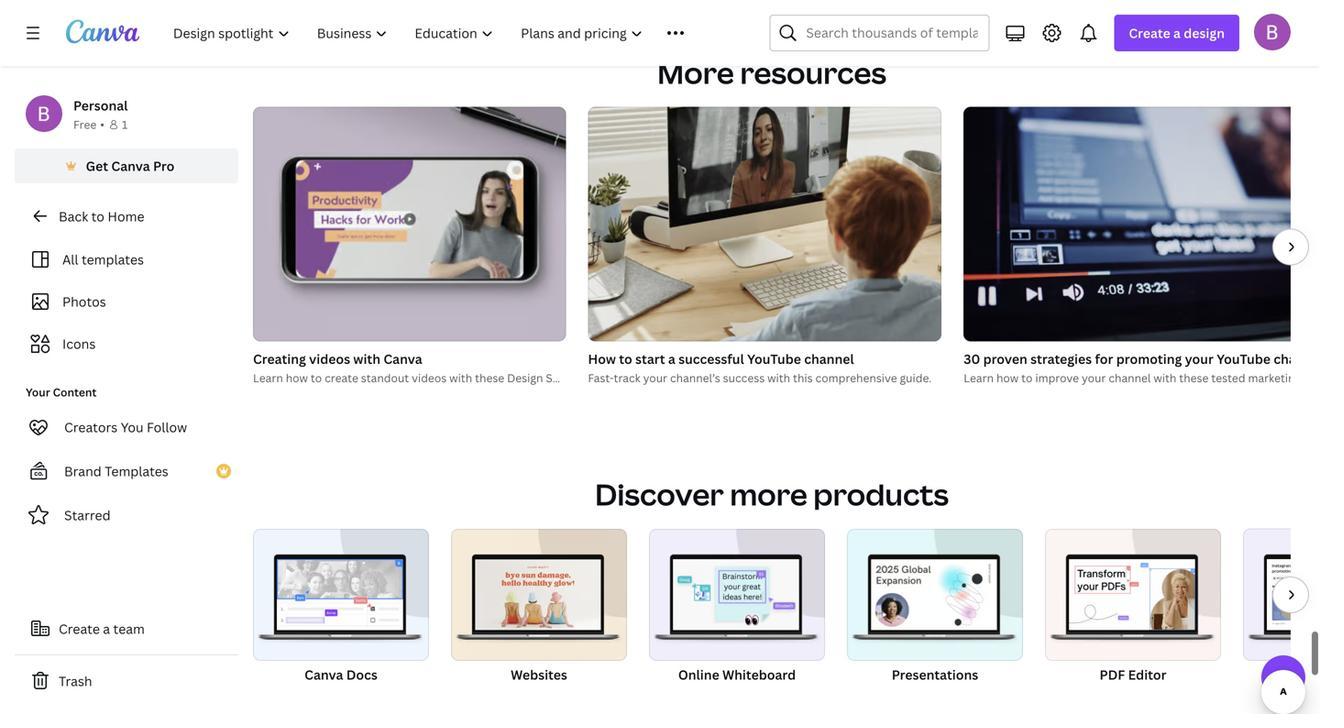 Task type: describe. For each thing, give the bounding box(es) containing it.
pdf editor
[[1100, 666, 1167, 683]]

promoting
[[1117, 350, 1182, 368]]

canva docs
[[305, 666, 378, 683]]

success
[[723, 371, 765, 386]]

how to start a successful youtube channel link
[[588, 349, 942, 369]]

successful
[[679, 350, 744, 368]]

magic design image
[[1243, 529, 1320, 661]]

online
[[678, 666, 720, 683]]

bob builder image
[[1254, 14, 1291, 50]]

icons
[[62, 335, 96, 353]]

your content
[[26, 385, 97, 400]]

tutorials.
[[585, 371, 633, 386]]

photos
[[62, 293, 106, 310]]

get
[[86, 157, 108, 175]]

school
[[546, 371, 582, 386]]

1 horizontal spatial channel
[[1109, 371, 1151, 386]]

content
[[53, 385, 97, 400]]

all templates
[[62, 251, 144, 268]]

photos link
[[26, 284, 227, 319]]

30 proven strategies for promoting your youtube channel image
[[964, 107, 1318, 342]]

tested
[[1212, 371, 1246, 386]]

this
[[793, 371, 813, 386]]

2 horizontal spatial your
[[1185, 350, 1214, 368]]

with down creating videos with canva link on the left of page
[[449, 371, 472, 386]]

design
[[1184, 24, 1225, 42]]

presentations
[[892, 666, 979, 683]]

creating videos with canva link
[[253, 349, 566, 369]]

proven
[[983, 350, 1028, 368]]

create a design
[[1129, 24, 1225, 42]]

how to start a successful youtube channel fast-track your channel's success with this comprehensive guide.
[[588, 350, 932, 386]]

you
[[121, 419, 144, 436]]

creating videos with canva image
[[253, 107, 566, 342]]

track
[[614, 371, 641, 386]]

discover
[[595, 475, 724, 515]]

guide.
[[900, 371, 932, 386]]

magic
[[1290, 666, 1320, 683]]

creating
[[253, 350, 306, 368]]

to inside how to start a successful youtube channel fast-track your channel's success with this comprehensive guide.
[[619, 350, 632, 368]]

these inside 30 proven strategies for promoting your youtube channel learn how to improve your channel with these tested marketing stra
[[1179, 371, 1209, 386]]

presentations link
[[847, 529, 1023, 703]]

discover more products
[[595, 475, 949, 515]]

templates
[[105, 463, 169, 480]]

1 horizontal spatial your
[[1082, 371, 1106, 386]]

fast-
[[588, 371, 614, 386]]

create for create a team
[[59, 620, 100, 638]]

creators you follow link
[[15, 409, 238, 446]]

standout
[[361, 371, 409, 386]]

free •
[[73, 117, 104, 132]]

create a team
[[59, 620, 145, 638]]

2 horizontal spatial channel
[[1274, 350, 1320, 368]]

starred link
[[15, 497, 238, 534]]

more
[[730, 475, 808, 515]]

creating videos with canva learn how to create standout videos with these design school tutorials.
[[253, 350, 633, 386]]

start
[[635, 350, 665, 368]]

brand templates
[[64, 463, 169, 480]]

resources
[[740, 53, 887, 93]]

creators
[[64, 419, 118, 436]]

with inside 30 proven strategies for promoting your youtube channel learn how to improve your channel with these tested marketing stra
[[1154, 371, 1177, 386]]

marketing
[[1248, 371, 1301, 386]]

stra
[[1304, 371, 1320, 386]]

get canva pro
[[86, 157, 175, 175]]

channel's
[[670, 371, 720, 386]]

all templates link
[[26, 242, 227, 277]]



Task type: locate. For each thing, give the bounding box(es) containing it.
2 horizontal spatial canva
[[384, 350, 422, 368]]

2 youtube from the left
[[1217, 350, 1271, 368]]

how
[[588, 350, 616, 368]]

to inside 30 proven strategies for promoting your youtube channel learn how to improve your channel with these tested marketing stra
[[1022, 371, 1033, 386]]

0 horizontal spatial videos
[[309, 350, 350, 368]]

templates
[[82, 251, 144, 268]]

0 vertical spatial videos
[[309, 350, 350, 368]]

learn down the creating
[[253, 371, 283, 386]]

0 horizontal spatial youtube
[[747, 350, 801, 368]]

canva inside creating videos with canva learn how to create standout videos with these design school tutorials.
[[384, 350, 422, 368]]

icons link
[[26, 326, 227, 361]]

videos up create
[[309, 350, 350, 368]]

canva up standout
[[384, 350, 422, 368]]

docs
[[346, 666, 378, 683]]

for
[[1095, 350, 1114, 368]]

starred
[[64, 507, 111, 524]]

learn inside creating videos with canva learn how to create standout videos with these design school tutorials.
[[253, 371, 283, 386]]

pdf
[[1100, 666, 1125, 683]]

1 vertical spatial a
[[668, 350, 676, 368]]

2 vertical spatial canva
[[305, 666, 343, 683]]

design
[[507, 371, 543, 386]]

online whiteboard link
[[649, 529, 825, 703]]

1 horizontal spatial how
[[997, 371, 1019, 386]]

None search field
[[770, 15, 990, 51]]

1 youtube from the left
[[747, 350, 801, 368]]

1 vertical spatial canva
[[384, 350, 422, 368]]

pdf editor link
[[1045, 529, 1221, 703]]

youtube up this
[[747, 350, 801, 368]]

these left tested on the right bottom
[[1179, 371, 1209, 386]]

create a design button
[[1114, 15, 1240, 51]]

brand
[[64, 463, 102, 480]]

brand templates link
[[15, 453, 238, 490]]

1 horizontal spatial videos
[[412, 371, 447, 386]]

1 how from the left
[[286, 371, 308, 386]]

canva left docs at the left of the page
[[305, 666, 343, 683]]

with down how to start a successful youtube channel link
[[768, 371, 790, 386]]

0 vertical spatial create
[[1129, 24, 1171, 42]]

30
[[964, 350, 980, 368]]

online whiteboard image
[[649, 529, 825, 661]]

products
[[814, 475, 949, 515]]

create inside dropdown button
[[1129, 24, 1171, 42]]

2 horizontal spatial a
[[1174, 24, 1181, 42]]

videos
[[309, 350, 350, 368], [412, 371, 447, 386]]

channel inside how to start a successful youtube channel fast-track your channel's success with this comprehensive guide.
[[804, 350, 854, 368]]

0 horizontal spatial your
[[643, 371, 668, 386]]

a inside dropdown button
[[1174, 24, 1181, 42]]

websites link
[[451, 529, 627, 703]]

editor
[[1128, 666, 1167, 683]]

these inside creating videos with canva learn how to create standout videos with these design school tutorials.
[[475, 371, 504, 386]]

top level navigation element
[[161, 15, 726, 51], [161, 15, 726, 51]]

Search search field
[[806, 16, 978, 50]]

your down the for
[[1082, 371, 1106, 386]]

30 proven strategies for promoting your youtube channel learn how to improve your channel with these tested marketing stra
[[964, 350, 1320, 386]]

team
[[113, 620, 145, 638]]

canva inside button
[[111, 157, 150, 175]]

1 horizontal spatial canva
[[305, 666, 343, 683]]

create
[[325, 371, 358, 386]]

back to home
[[59, 208, 144, 225]]

learn inside 30 proven strategies for promoting your youtube channel learn how to improve your channel with these tested marketing stra
[[964, 371, 994, 386]]

1 horizontal spatial create
[[1129, 24, 1171, 42]]

canva
[[111, 157, 150, 175], [384, 350, 422, 368], [305, 666, 343, 683]]

more
[[657, 53, 734, 93]]

back
[[59, 208, 88, 225]]

how down proven
[[997, 371, 1019, 386]]

your
[[1185, 350, 1214, 368], [643, 371, 668, 386], [1082, 371, 1106, 386]]

1 vertical spatial videos
[[412, 371, 447, 386]]

0 horizontal spatial how
[[286, 371, 308, 386]]

canva docs image
[[253, 529, 429, 661]]

your down start
[[643, 371, 668, 386]]

1 learn from the left
[[253, 371, 283, 386]]

online whiteboard
[[678, 666, 796, 683]]

0 horizontal spatial canva
[[111, 157, 150, 175]]

back to home link
[[15, 198, 238, 235]]

youtube inside how to start a successful youtube channel fast-track your channel's success with this comprehensive guide.
[[747, 350, 801, 368]]

personal
[[73, 97, 128, 114]]

0 vertical spatial a
[[1174, 24, 1181, 42]]

canva left pro
[[111, 157, 150, 175]]

youtube up tested on the right bottom
[[1217, 350, 1271, 368]]

1 horizontal spatial a
[[668, 350, 676, 368]]

1 horizontal spatial these
[[1179, 371, 1209, 386]]

2 these from the left
[[1179, 371, 1209, 386]]

youtube inside 30 proven strategies for promoting your youtube channel learn how to improve your channel with these tested marketing stra
[[1217, 350, 1271, 368]]

0 horizontal spatial channel
[[804, 350, 854, 368]]

a inside how to start a successful youtube channel fast-track your channel's success with this comprehensive guide.
[[668, 350, 676, 368]]

a
[[1174, 24, 1181, 42], [668, 350, 676, 368], [103, 620, 110, 638]]

a for design
[[1174, 24, 1181, 42]]

your inside how to start a successful youtube channel fast-track your channel's success with this comprehensive guide.
[[643, 371, 668, 386]]

a for team
[[103, 620, 110, 638]]

how to start a successful youtube channel image
[[588, 107, 942, 342]]

to right back
[[91, 208, 104, 225]]

how inside 30 proven strategies for promoting your youtube channel learn how to improve your channel with these tested marketing stra
[[997, 371, 1019, 386]]

how inside creating videos with canva learn how to create standout videos with these design school tutorials.
[[286, 371, 308, 386]]

1 horizontal spatial youtube
[[1217, 350, 1271, 368]]

0 horizontal spatial learn
[[253, 371, 283, 386]]

channel up this
[[804, 350, 854, 368]]

•
[[100, 117, 104, 132]]

2 how from the left
[[997, 371, 1019, 386]]

channel
[[804, 350, 854, 368], [1274, 350, 1320, 368], [1109, 371, 1151, 386]]

1 these from the left
[[475, 371, 504, 386]]

create
[[1129, 24, 1171, 42], [59, 620, 100, 638]]

1 horizontal spatial learn
[[964, 371, 994, 386]]

to left create
[[311, 371, 322, 386]]

more resources
[[657, 53, 887, 93]]

0 horizontal spatial create
[[59, 620, 100, 638]]

learn down 30
[[964, 371, 994, 386]]

to up track at the left bottom of the page
[[619, 350, 632, 368]]

to down proven
[[1022, 371, 1033, 386]]

magic link
[[1243, 529, 1320, 703]]

create a team button
[[15, 611, 238, 647]]

0 vertical spatial canva
[[111, 157, 150, 175]]

create inside button
[[59, 620, 100, 638]]

create left 'design'
[[1129, 24, 1171, 42]]

1
[[122, 117, 128, 132]]

videos down creating videos with canva link on the left of page
[[412, 371, 447, 386]]

create left team
[[59, 620, 100, 638]]

improve
[[1036, 371, 1079, 386]]

how
[[286, 371, 308, 386], [997, 371, 1019, 386]]

trash
[[59, 673, 92, 690]]

to
[[91, 208, 104, 225], [619, 350, 632, 368], [311, 371, 322, 386], [1022, 371, 1033, 386]]

these
[[475, 371, 504, 386], [1179, 371, 1209, 386]]

free
[[73, 117, 97, 132]]

these left design
[[475, 371, 504, 386]]

with inside how to start a successful youtube channel fast-track your channel's success with this comprehensive guide.
[[768, 371, 790, 386]]

how down the creating
[[286, 371, 308, 386]]

your up tested on the right bottom
[[1185, 350, 1214, 368]]

youtube
[[747, 350, 801, 368], [1217, 350, 1271, 368]]

0 horizontal spatial these
[[475, 371, 504, 386]]

presentations image
[[847, 529, 1023, 661]]

follow
[[147, 419, 187, 436]]

canva docs link
[[253, 529, 429, 703]]

a left team
[[103, 620, 110, 638]]

websites image
[[451, 529, 627, 661]]

to inside creating videos with canva learn how to create standout videos with these design school tutorials.
[[311, 371, 322, 386]]

1 vertical spatial create
[[59, 620, 100, 638]]

home
[[108, 208, 144, 225]]

all
[[62, 251, 78, 268]]

get canva pro button
[[15, 149, 238, 183]]

websites
[[511, 666, 567, 683]]

channel up stra
[[1274, 350, 1320, 368]]

to inside 'back to home' "link"
[[91, 208, 104, 225]]

30 proven strategies for promoting your youtube channel link
[[964, 349, 1320, 369]]

with up standout
[[353, 350, 381, 368]]

creators you follow
[[64, 419, 187, 436]]

whiteboard
[[723, 666, 796, 683]]

channel down 30 proven strategies for promoting your youtube channel link
[[1109, 371, 1151, 386]]

with down promoting
[[1154, 371, 1177, 386]]

a left 'design'
[[1174, 24, 1181, 42]]

2 learn from the left
[[964, 371, 994, 386]]

strategies
[[1031, 350, 1092, 368]]

2 vertical spatial a
[[103, 620, 110, 638]]

pdf editor image
[[1045, 529, 1221, 661]]

trash link
[[15, 663, 238, 700]]

pro
[[153, 157, 175, 175]]

a inside button
[[103, 620, 110, 638]]

a right start
[[668, 350, 676, 368]]

create for create a design
[[1129, 24, 1171, 42]]

learn
[[253, 371, 283, 386], [964, 371, 994, 386]]

your
[[26, 385, 50, 400]]

0 horizontal spatial a
[[103, 620, 110, 638]]

comprehensive
[[816, 371, 897, 386]]



Task type: vqa. For each thing, say whether or not it's contained in the screenshot.
Your Content
yes



